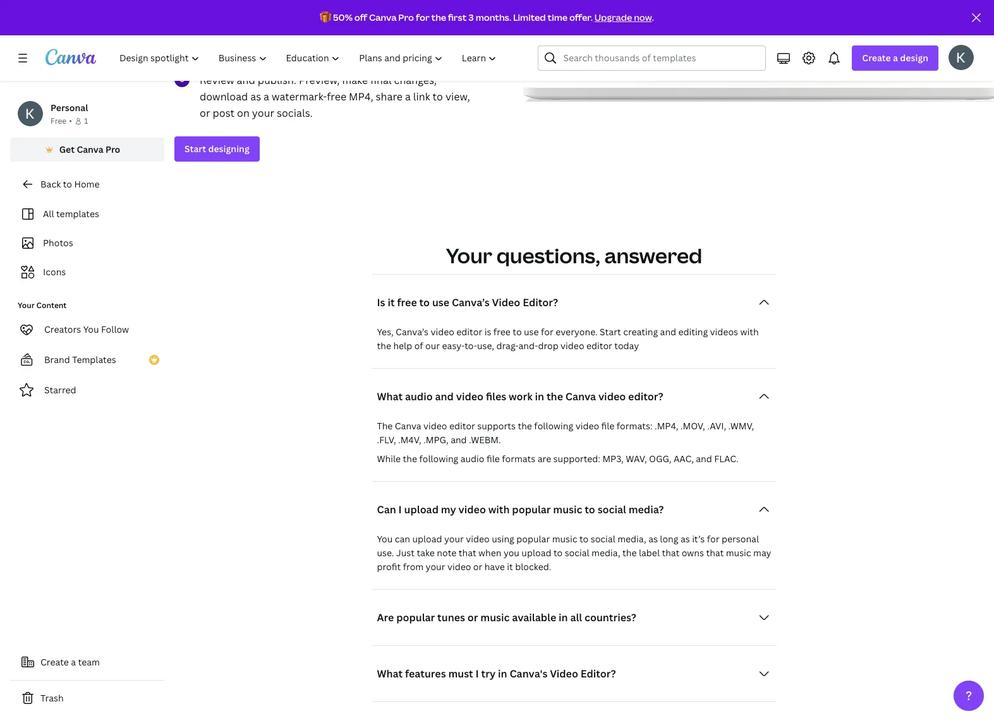 Task type: locate. For each thing, give the bounding box(es) containing it.
0 horizontal spatial you
[[83, 324, 99, 336]]

0 vertical spatial media,
[[618, 534, 646, 546]]

upload
[[404, 503, 439, 517], [412, 534, 442, 546], [522, 548, 551, 560]]

create for create a team
[[40, 657, 69, 669]]

2 vertical spatial upload
[[522, 548, 551, 560]]

i left try
[[476, 668, 479, 681]]

canva right get
[[77, 143, 103, 155]]

yes, canva's video editor is free to use for everyone. start creating and editing videos with the help of our easy-to-use, drag-and-drop video editor today
[[377, 326, 759, 352]]

1 vertical spatial it
[[507, 561, 513, 573]]

create inside button
[[40, 657, 69, 669]]

upload inside dropdown button
[[404, 503, 439, 517]]

now
[[634, 11, 652, 23]]

0 horizontal spatial your
[[18, 300, 35, 311]]

it right is
[[388, 296, 395, 310]]

for down the scheme, on the top left of page
[[261, 47, 275, 61]]

top level navigation element
[[111, 45, 508, 71]]

1 vertical spatial create
[[40, 657, 69, 669]]

editor for following
[[449, 420, 475, 432]]

long
[[660, 534, 678, 546]]

video right my
[[458, 503, 486, 517]]

0 vertical spatial what
[[377, 390, 403, 404]]

a inside button
[[71, 657, 76, 669]]

to inside "yes, canva's video editor is free to use for everyone. start creating and editing videos with the help of our easy-to-use, drag-and-drop video editor today"
[[513, 326, 522, 338]]

0 vertical spatial following
[[534, 420, 573, 432]]

that right owns
[[706, 548, 724, 560]]

0 horizontal spatial i
[[398, 503, 402, 517]]

popular for using
[[516, 534, 550, 546]]

create a team button
[[10, 650, 164, 676]]

1 vertical spatial start
[[600, 326, 621, 338]]

the left look
[[342, 14, 359, 28]]

everyone.
[[556, 326, 598, 338]]

are
[[538, 453, 551, 465]]

0 vertical spatial your
[[446, 242, 492, 269]]

for right it's
[[707, 534, 719, 546]]

in right work
[[535, 390, 544, 404]]

1 vertical spatial editor?
[[581, 668, 616, 681]]

while the following audio file formats are supported: mp3, wav, ogg, aac, and flac.
[[377, 453, 738, 465]]

1 vertical spatial social
[[591, 534, 615, 546]]

popular inside dropdown button
[[512, 503, 551, 517]]

1 horizontal spatial it
[[507, 561, 513, 573]]

it down you
[[507, 561, 513, 573]]

1 horizontal spatial use
[[524, 326, 539, 338]]

for inside you can upload your video using popular music to social media, as long as it's for personal use. just take note that when you upload to social media, the label that owns that music may profit from your video or have it blocked.
[[707, 534, 719, 546]]

music inside "dropdown button"
[[480, 611, 510, 625]]

0 horizontal spatial in
[[498, 668, 507, 681]]

upload up blocked.
[[522, 548, 551, 560]]

formats:
[[617, 420, 653, 432]]

the right supports
[[518, 420, 532, 432]]

use up and-
[[524, 326, 539, 338]]

music left available
[[480, 611, 510, 625]]

1 horizontal spatial create
[[862, 52, 891, 64]]

your up is it free to use canva's video editor? on the top of the page
[[446, 242, 492, 269]]

the inside customize your video: tweak the look and feel with your own color scheme, backgrounds. animate graphics, stickers text for a dynamic feel.
[[342, 14, 359, 28]]

trash link
[[10, 686, 164, 712]]

all
[[570, 611, 582, 625]]

0 vertical spatial audio
[[405, 390, 433, 404]]

kendall parks image
[[949, 45, 974, 70]]

0 horizontal spatial it
[[388, 296, 395, 310]]

a left link
[[405, 90, 411, 104]]

customize
[[200, 14, 251, 28]]

create left the "team"
[[40, 657, 69, 669]]

owns
[[682, 548, 704, 560]]

editor? up drop
[[523, 296, 558, 310]]

0 vertical spatial with
[[426, 14, 447, 28]]

offer.
[[569, 11, 593, 23]]

free
[[51, 116, 67, 126]]

canva up .m4v,
[[395, 420, 421, 432]]

how to make and edit your videos image
[[523, 0, 994, 101]]

canva
[[369, 11, 397, 23], [77, 143, 103, 155], [565, 390, 596, 404], [395, 420, 421, 432]]

you up use.
[[377, 534, 393, 546]]

popular inside "dropdown button"
[[396, 611, 435, 625]]

can
[[395, 534, 410, 546]]

start designing link
[[174, 137, 260, 162]]

0 horizontal spatial free
[[327, 90, 346, 104]]

social
[[598, 503, 626, 517], [591, 534, 615, 546], [565, 548, 589, 560]]

to inside is it free to use canva's video editor? dropdown button
[[419, 296, 430, 310]]

music inside dropdown button
[[553, 503, 582, 517]]

canva's inside dropdown button
[[452, 296, 490, 310]]

0 vertical spatial create
[[862, 52, 891, 64]]

a left design
[[893, 52, 898, 64]]

upload for your
[[412, 534, 442, 546]]

file inside the canva video editor supports the following video file formats: .mp4, .mov, .avi, .wmv, .flv, .m4v, .mpg, and .webm.
[[601, 420, 614, 432]]

graphics,
[[404, 31, 448, 44]]

own
[[200, 31, 220, 44]]

canva's up is
[[452, 296, 490, 310]]

1 vertical spatial upload
[[412, 534, 442, 546]]

from
[[403, 561, 424, 573]]

.webm.
[[469, 434, 501, 446]]

1 horizontal spatial free
[[397, 296, 417, 310]]

preview,
[[299, 74, 340, 87]]

start up today
[[600, 326, 621, 338]]

0 vertical spatial video
[[492, 296, 520, 310]]

what for what features must i try in canva's video editor?
[[377, 668, 403, 681]]

video up when
[[466, 534, 490, 546]]

0 vertical spatial editor?
[[523, 296, 558, 310]]

editor down everyone.
[[586, 340, 612, 352]]

2 horizontal spatial in
[[559, 611, 568, 625]]

editor? down countries?
[[581, 668, 616, 681]]

in inside "dropdown button"
[[559, 611, 568, 625]]

1 vertical spatial free
[[397, 296, 417, 310]]

0 horizontal spatial pro
[[106, 143, 120, 155]]

back to home link
[[10, 172, 164, 197]]

1 horizontal spatial canva's
[[452, 296, 490, 310]]

file
[[601, 420, 614, 432], [487, 453, 500, 465]]

1 horizontal spatial video
[[550, 668, 578, 681]]

social inside dropdown button
[[598, 503, 626, 517]]

0 horizontal spatial video
[[492, 296, 520, 310]]

and down text
[[237, 74, 255, 87]]

2 vertical spatial in
[[498, 668, 507, 681]]

50%
[[333, 11, 353, 23]]

1 vertical spatial following
[[419, 453, 458, 465]]

0 horizontal spatial with
[[426, 14, 447, 28]]

2 vertical spatial free
[[493, 326, 511, 338]]

or left have
[[473, 561, 482, 573]]

1 horizontal spatial that
[[662, 548, 680, 560]]

1 horizontal spatial with
[[488, 503, 510, 517]]

0 horizontal spatial that
[[459, 548, 476, 560]]

for up graphics,
[[416, 11, 429, 23]]

audio inside what audio and video files work in the canva video editor? dropdown button
[[405, 390, 433, 404]]

video up "drag-"
[[492, 296, 520, 310]]

0 horizontal spatial create
[[40, 657, 69, 669]]

for up drop
[[541, 326, 553, 338]]

for
[[416, 11, 429, 23], [261, 47, 275, 61], [541, 326, 553, 338], [707, 534, 719, 546]]

1 vertical spatial what
[[377, 668, 403, 681]]

or left "post"
[[200, 106, 210, 120]]

changes,
[[394, 74, 437, 87]]

music down can i upload my video with popular music to social media? dropdown button
[[552, 534, 577, 546]]

2 vertical spatial editor
[[449, 420, 475, 432]]

in for all
[[559, 611, 568, 625]]

canva up animate
[[369, 11, 397, 23]]

following inside the canva video editor supports the following video file formats: .mp4, .mov, .avi, .wmv, .flv, .m4v, .mpg, and .webm.
[[534, 420, 573, 432]]

2 what from the top
[[377, 668, 403, 681]]

0 horizontal spatial use
[[432, 296, 449, 310]]

what left features
[[377, 668, 403, 681]]

the
[[377, 420, 393, 432]]

your left content
[[18, 300, 35, 311]]

canva's
[[510, 668, 547, 681]]

0 vertical spatial canva's
[[452, 296, 490, 310]]

upload left my
[[404, 503, 439, 517]]

in for the
[[535, 390, 544, 404]]

popular up you
[[516, 534, 550, 546]]

media, up label
[[618, 534, 646, 546]]

2 vertical spatial or
[[468, 611, 478, 625]]

2 horizontal spatial with
[[740, 326, 759, 338]]

as left it's
[[681, 534, 690, 546]]

video right canva's
[[550, 668, 578, 681]]

audio down .webm.
[[461, 453, 484, 465]]

your for your questions, answered
[[446, 242, 492, 269]]

or right tunes
[[468, 611, 478, 625]]

1 vertical spatial use
[[524, 326, 539, 338]]

and inside customize your video: tweak the look and feel with your own color scheme, backgrounds. animate graphics, stickers text for a dynamic feel.
[[384, 14, 402, 28]]

1 horizontal spatial you
[[377, 534, 393, 546]]

i right can
[[398, 503, 402, 517]]

a down the scheme, on the top left of page
[[278, 47, 284, 61]]

0 vertical spatial in
[[535, 390, 544, 404]]

what
[[377, 390, 403, 404], [377, 668, 403, 681]]

questions,
[[496, 242, 600, 269]]

months.
[[476, 11, 511, 23]]

popular inside you can upload your video using popular music to social media, as long as it's for personal use. just take note that when you upload to social media, the label that owns that music may profit from your video or have it blocked.
[[516, 534, 550, 546]]

2 vertical spatial with
[[488, 503, 510, 517]]

and left editing
[[660, 326, 676, 338]]

a left the "team"
[[71, 657, 76, 669]]

create for create a design
[[862, 52, 891, 64]]

the left label
[[622, 548, 637, 560]]

1 what from the top
[[377, 390, 403, 404]]

audio up .m4v,
[[405, 390, 433, 404]]

with up using at the bottom
[[488, 503, 510, 517]]

None search field
[[538, 45, 766, 71]]

2 vertical spatial popular
[[396, 611, 435, 625]]

canva inside the canva video editor supports the following video file formats: .mp4, .mov, .avi, .wmv, .flv, .m4v, .mpg, and .webm.
[[395, 420, 421, 432]]

start left designing
[[185, 143, 206, 155]]

music down personal
[[726, 548, 751, 560]]

personal
[[722, 534, 759, 546]]

and up .mpg,
[[435, 390, 454, 404]]

0 vertical spatial popular
[[512, 503, 551, 517]]

file left formats:
[[601, 420, 614, 432]]

1 vertical spatial your
[[18, 300, 35, 311]]

your content
[[18, 300, 67, 311]]

upload up the take
[[412, 534, 442, 546]]

create inside dropdown button
[[862, 52, 891, 64]]

and inside "yes, canva's video editor is free to use for everyone. start creating and editing videos with the help of our easy-to-use, drag-and-drop video editor today"
[[660, 326, 676, 338]]

and
[[384, 14, 402, 28], [237, 74, 255, 87], [660, 326, 676, 338], [435, 390, 454, 404], [451, 434, 467, 446], [696, 453, 712, 465]]

0 vertical spatial file
[[601, 420, 614, 432]]

photos link
[[18, 231, 157, 255]]

in
[[535, 390, 544, 404], [559, 611, 568, 625], [498, 668, 507, 681]]

media, left label
[[592, 548, 620, 560]]

use inside dropdown button
[[432, 296, 449, 310]]

music up you can upload your video using popular music to social media, as long as it's for personal use. just take note that when you upload to social media, the label that owns that music may profit from your video or have it blocked. at the bottom of page
[[553, 503, 582, 517]]

create left design
[[862, 52, 891, 64]]

0 vertical spatial use
[[432, 296, 449, 310]]

1 horizontal spatial following
[[534, 420, 573, 432]]

file down .webm.
[[487, 453, 500, 465]]

what up the at the left bottom of the page
[[377, 390, 403, 404]]

your up the scheme, on the top left of page
[[253, 14, 276, 28]]

it inside dropdown button
[[388, 296, 395, 310]]

1 horizontal spatial your
[[446, 242, 492, 269]]

canva's up of on the left top of page
[[396, 326, 428, 338]]

just
[[396, 548, 415, 560]]

1 horizontal spatial audio
[[461, 453, 484, 465]]

1 horizontal spatial start
[[600, 326, 621, 338]]

ogg,
[[649, 453, 671, 465]]

0 horizontal spatial file
[[487, 453, 500, 465]]

our
[[425, 340, 440, 352]]

the inside dropdown button
[[547, 390, 563, 404]]

following
[[534, 420, 573, 432], [419, 453, 458, 465]]

editor
[[456, 326, 482, 338], [586, 340, 612, 352], [449, 420, 475, 432]]

0 vertical spatial pro
[[398, 11, 414, 23]]

feel
[[405, 14, 423, 28]]

2 horizontal spatial free
[[493, 326, 511, 338]]

1
[[84, 116, 88, 126]]

canva up the canva video editor supports the following video file formats: .mp4, .mov, .avi, .wmv, .flv, .m4v, .mpg, and .webm.
[[565, 390, 596, 404]]

canva inside get canva pro button
[[77, 143, 103, 155]]

and up animate
[[384, 14, 402, 28]]

the down yes,
[[377, 340, 391, 352]]

use up our
[[432, 296, 449, 310]]

pro
[[398, 11, 414, 23], [106, 143, 120, 155]]

time
[[548, 11, 568, 23]]

0 horizontal spatial as
[[250, 90, 261, 104]]

1 horizontal spatial editor?
[[581, 668, 616, 681]]

0 vertical spatial social
[[598, 503, 626, 517]]

are
[[377, 611, 394, 625]]

creators you follow link
[[10, 317, 164, 343]]

1 horizontal spatial file
[[601, 420, 614, 432]]

0 vertical spatial you
[[83, 324, 99, 336]]

templates
[[56, 208, 99, 220]]

to
[[433, 90, 443, 104], [63, 178, 72, 190], [419, 296, 430, 310], [513, 326, 522, 338], [585, 503, 595, 517], [579, 534, 589, 546], [554, 548, 563, 560]]

2 that from the left
[[662, 548, 680, 560]]

0 vertical spatial upload
[[404, 503, 439, 517]]

1 vertical spatial audio
[[461, 453, 484, 465]]

and inside the canva video editor supports the following video file formats: .mp4, .mov, .avi, .wmv, .flv, .m4v, .mpg, and .webm.
[[451, 434, 467, 446]]

editor?
[[628, 390, 663, 404]]

0 vertical spatial free
[[327, 90, 346, 104]]

your down the take
[[426, 561, 445, 573]]

as up label
[[648, 534, 658, 546]]

it's
[[692, 534, 705, 546]]

following up while the following audio file formats are supported: mp3, wav, ogg, aac, and flac.
[[534, 420, 573, 432]]

flac.
[[714, 453, 738, 465]]

0 horizontal spatial audio
[[405, 390, 433, 404]]

0 horizontal spatial canva's
[[396, 326, 428, 338]]

start inside "yes, canva's video editor is free to use for everyone. start creating and editing videos with the help of our easy-to-use, drag-and-drop video editor today"
[[600, 326, 621, 338]]

the
[[431, 11, 446, 23], [342, 14, 359, 28], [377, 340, 391, 352], [547, 390, 563, 404], [518, 420, 532, 432], [403, 453, 417, 465], [622, 548, 637, 560]]

1 vertical spatial with
[[740, 326, 759, 338]]

try
[[481, 668, 496, 681]]

have
[[484, 561, 505, 573]]

design
[[900, 52, 928, 64]]

as inside review and publish: preview, make final changes, download as a watermark-free mp4, share a link to view, or post on your socials.
[[250, 90, 261, 104]]

video up our
[[431, 326, 454, 338]]

editor up to-
[[456, 326, 482, 338]]

tweak
[[310, 14, 340, 28]]

1 vertical spatial in
[[559, 611, 568, 625]]

and right .mpg,
[[451, 434, 467, 446]]

your inside review and publish: preview, make final changes, download as a watermark-free mp4, share a link to view, or post on your socials.
[[252, 106, 274, 120]]

1 vertical spatial you
[[377, 534, 393, 546]]

video
[[492, 296, 520, 310], [550, 668, 578, 681]]

1 vertical spatial canva's
[[396, 326, 428, 338]]

in right try
[[498, 668, 507, 681]]

mp3,
[[603, 453, 624, 465]]

2 horizontal spatial as
[[681, 534, 690, 546]]

popular right "are"
[[396, 611, 435, 625]]

editor inside the canva video editor supports the following video file formats: .mp4, .mov, .avi, .wmv, .flv, .m4v, .mpg, and .webm.
[[449, 420, 475, 432]]

that down long
[[662, 548, 680, 560]]

pro up graphics,
[[398, 11, 414, 23]]

what for what audio and video files work in the canva video editor?
[[377, 390, 403, 404]]

a inside dropdown button
[[893, 52, 898, 64]]

that right note
[[459, 548, 476, 560]]

2 horizontal spatial that
[[706, 548, 724, 560]]

first
[[448, 11, 467, 23]]

of
[[414, 340, 423, 352]]

creators
[[44, 324, 81, 336]]

to inside can i upload my video with popular music to social media? dropdown button
[[585, 503, 595, 517]]

the left first
[[431, 11, 446, 23]]

canva inside dropdown button
[[565, 390, 596, 404]]

0 vertical spatial i
[[398, 503, 402, 517]]

video
[[431, 326, 454, 338], [561, 340, 584, 352], [456, 390, 483, 404], [598, 390, 626, 404], [423, 420, 447, 432], [575, 420, 599, 432], [458, 503, 486, 517], [466, 534, 490, 546], [447, 561, 471, 573]]

and right aac,
[[696, 453, 712, 465]]

editor up .webm.
[[449, 420, 475, 432]]

socials.
[[277, 106, 313, 120]]

0 vertical spatial it
[[388, 296, 395, 310]]

1 vertical spatial pro
[[106, 143, 120, 155]]

1 horizontal spatial i
[[476, 668, 479, 681]]

use
[[432, 296, 449, 310], [524, 326, 539, 338]]

your right on
[[252, 106, 274, 120]]

0 vertical spatial editor
[[456, 326, 482, 338]]

popular up using at the bottom
[[512, 503, 551, 517]]

social for media,
[[591, 534, 615, 546]]

1 horizontal spatial in
[[535, 390, 544, 404]]

0 vertical spatial or
[[200, 106, 210, 120]]

in left all
[[559, 611, 568, 625]]

1 vertical spatial popular
[[516, 534, 550, 546]]

you left the follow
[[83, 324, 99, 336]]

1 vertical spatial or
[[473, 561, 482, 573]]

popular
[[512, 503, 551, 517], [516, 534, 550, 546], [396, 611, 435, 625]]

creating
[[623, 326, 658, 338]]

with up graphics,
[[426, 14, 447, 28]]

with right videos
[[740, 326, 759, 338]]

pro up back to home link
[[106, 143, 120, 155]]

video:
[[278, 14, 308, 28]]

3 that from the left
[[706, 548, 724, 560]]

what features must i try in canva's video editor? button
[[372, 662, 776, 687]]

videos
[[710, 326, 738, 338]]

back
[[40, 178, 61, 190]]

for inside "yes, canva's video editor is free to use for everyone. start creating and editing videos with the help of our easy-to-use, drag-and-drop video editor today"
[[541, 326, 553, 338]]

following down .mpg,
[[419, 453, 458, 465]]

2 vertical spatial social
[[565, 548, 589, 560]]

use.
[[377, 548, 394, 560]]

the right work
[[547, 390, 563, 404]]

as down the publish:
[[250, 90, 261, 104]]

0 horizontal spatial start
[[185, 143, 206, 155]]



Task type: describe. For each thing, give the bounding box(es) containing it.
final
[[370, 74, 392, 87]]

1 vertical spatial video
[[550, 668, 578, 681]]

text
[[240, 47, 259, 61]]

canva's inside "yes, canva's video editor is free to use for everyone. start creating and editing videos with the help of our easy-to-use, drag-and-drop video editor today"
[[396, 326, 428, 338]]

pro inside get canva pro button
[[106, 143, 120, 155]]

use inside "yes, canva's video editor is free to use for everyone. start creating and editing videos with the help of our easy-to-use, drag-and-drop video editor today"
[[524, 326, 539, 338]]

supports
[[477, 420, 516, 432]]

.flv,
[[377, 434, 396, 446]]

or inside review and publish: preview, make final changes, download as a watermark-free mp4, share a link to view, or post on your socials.
[[200, 106, 210, 120]]

aac,
[[674, 453, 694, 465]]

your for your content
[[18, 300, 35, 311]]

and inside review and publish: preview, make final changes, download as a watermark-free mp4, share a link to view, or post on your socials.
[[237, 74, 255, 87]]

follow
[[101, 324, 129, 336]]

brand templates link
[[10, 348, 164, 373]]

video left editor?
[[598, 390, 626, 404]]

or inside "dropdown button"
[[468, 611, 478, 625]]

mp4,
[[349, 90, 373, 104]]

free •
[[51, 116, 72, 126]]

0 horizontal spatial following
[[419, 453, 458, 465]]

with inside customize your video: tweak the look and feel with your own color scheme, backgrounds. animate graphics, stickers text for a dynamic feel.
[[426, 14, 447, 28]]

what features must i try in canva's video editor?
[[377, 668, 616, 681]]

today
[[614, 340, 639, 352]]

work
[[509, 390, 533, 404]]

it inside you can upload your video using popular music to social media, as long as it's for personal use. just take note that when you upload to social media, the label that owns that music may profit from your video or have it blocked.
[[507, 561, 513, 573]]

.
[[652, 11, 654, 23]]

is it free to use canva's video editor?
[[377, 296, 558, 310]]

your up note
[[444, 534, 464, 546]]

the down .m4v,
[[403, 453, 417, 465]]

free inside is it free to use canva's video editor? dropdown button
[[397, 296, 417, 310]]

is it free to use canva's video editor? button
[[372, 290, 776, 316]]

your left months.
[[449, 14, 472, 28]]

your questions, answered
[[446, 242, 702, 269]]

or inside you can upload your video using popular music to social media, as long as it's for personal use. just take note that when you upload to social media, the label that owns that music may profit from your video or have it blocked.
[[473, 561, 482, 573]]

supported:
[[553, 453, 600, 465]]

start designing
[[185, 143, 249, 155]]

the canva video editor supports the following video file formats: .mp4, .mov, .avi, .wmv, .flv, .m4v, .mpg, and .webm.
[[377, 420, 754, 446]]

blocked.
[[515, 561, 551, 573]]

a down the publish:
[[264, 90, 269, 104]]

you inside you can upload your video using popular music to social media, as long as it's for personal use. just take note that when you upload to social media, the label that owns that music may profit from your video or have it blocked.
[[377, 534, 393, 546]]

a inside customize your video: tweak the look and feel with your own color scheme, backgrounds. animate graphics, stickers text for a dynamic feel.
[[278, 47, 284, 61]]

formats
[[502, 453, 535, 465]]

answered
[[604, 242, 702, 269]]

on
[[237, 106, 250, 120]]

all templates
[[43, 208, 99, 220]]

available
[[512, 611, 556, 625]]

social for media?
[[598, 503, 626, 517]]

review
[[200, 74, 234, 87]]

free inside "yes, canva's video editor is free to use for everyone. start creating and editing videos with the help of our easy-to-use, drag-and-drop video editor today"
[[493, 326, 511, 338]]

.mov,
[[681, 420, 705, 432]]

what audio and video files work in the canva video editor? button
[[372, 384, 776, 410]]

icons
[[43, 266, 66, 278]]

download
[[200, 90, 248, 104]]

free inside review and publish: preview, make final changes, download as a watermark-free mp4, share a link to view, or post on your socials.
[[327, 90, 346, 104]]

for inside customize your video: tweak the look and feel with your own color scheme, backgrounds. animate graphics, stickers text for a dynamic feel.
[[261, 47, 275, 61]]

scheme,
[[250, 31, 291, 44]]

1 that from the left
[[459, 548, 476, 560]]

take
[[417, 548, 435, 560]]

upload for my
[[404, 503, 439, 517]]

to inside back to home link
[[63, 178, 72, 190]]

files
[[486, 390, 506, 404]]

.mpg,
[[423, 434, 448, 446]]

note
[[437, 548, 456, 560]]

1 vertical spatial media,
[[592, 548, 620, 560]]

.m4v,
[[398, 434, 421, 446]]

Search search field
[[563, 46, 758, 70]]

video up .mpg,
[[423, 420, 447, 432]]

video down what audio and video files work in the canva video editor? dropdown button
[[575, 420, 599, 432]]

the inside you can upload your video using popular music to social media, as long as it's for personal use. just take note that when you upload to social media, the label that owns that music may profit from your video or have it blocked.
[[622, 548, 637, 560]]

help
[[393, 340, 412, 352]]

and-
[[518, 340, 538, 352]]

my
[[441, 503, 456, 517]]

video down note
[[447, 561, 471, 573]]

create a design
[[862, 52, 928, 64]]

1 vertical spatial editor
[[586, 340, 612, 352]]

to inside review and publish: preview, make final changes, download as a watermark-free mp4, share a link to view, or post on your socials.
[[433, 90, 443, 104]]

1 vertical spatial file
[[487, 453, 500, 465]]

animate
[[361, 31, 401, 44]]

create a design button
[[852, 45, 938, 71]]

starred
[[44, 384, 76, 396]]

stickers
[[200, 47, 237, 61]]

editing
[[678, 326, 708, 338]]

get canva pro
[[59, 143, 120, 155]]

0 horizontal spatial editor?
[[523, 296, 558, 310]]

video down everyone.
[[561, 340, 584, 352]]

feel.
[[330, 47, 352, 61]]

popular for with
[[512, 503, 551, 517]]

1 horizontal spatial as
[[648, 534, 658, 546]]

review and publish: preview, make final changes, download as a watermark-free mp4, share a link to view, or post on your socials.
[[200, 74, 470, 120]]

the inside the canva video editor supports the following video file formats: .mp4, .mov, .avi, .wmv, .flv, .m4v, .mpg, and .webm.
[[518, 420, 532, 432]]

1 vertical spatial i
[[476, 668, 479, 681]]

profit
[[377, 561, 401, 573]]

.mp4,
[[655, 420, 678, 432]]

with inside dropdown button
[[488, 503, 510, 517]]

🎁 50% off canva pro for the first 3 months. limited time offer. upgrade now .
[[320, 11, 654, 23]]

view,
[[445, 90, 470, 104]]

backgrounds.
[[293, 31, 358, 44]]

is
[[377, 296, 385, 310]]

publish:
[[258, 74, 296, 87]]

personal
[[51, 102, 88, 114]]

and inside dropdown button
[[435, 390, 454, 404]]

create a team
[[40, 657, 100, 669]]

team
[[78, 657, 100, 669]]

share
[[376, 90, 403, 104]]

home
[[74, 178, 100, 190]]

video left files
[[456, 390, 483, 404]]

while
[[377, 453, 401, 465]]

drop
[[538, 340, 558, 352]]

1 horizontal spatial pro
[[398, 11, 414, 23]]

3
[[468, 11, 474, 23]]

designing
[[208, 143, 249, 155]]

with inside "yes, canva's video editor is free to use for everyone. start creating and editing videos with the help of our easy-to-use, drag-and-drop video editor today"
[[740, 326, 759, 338]]

0 vertical spatial start
[[185, 143, 206, 155]]

make
[[342, 74, 368, 87]]

color
[[223, 31, 248, 44]]

editor for to
[[456, 326, 482, 338]]

video inside can i upload my video with popular music to social media? dropdown button
[[458, 503, 486, 517]]

drag-
[[496, 340, 519, 352]]

are popular tunes or music available in all countries? button
[[372, 606, 776, 631]]

templates
[[72, 354, 116, 366]]

the inside "yes, canva's video editor is free to use for everyone. start creating and editing videos with the help of our easy-to-use, drag-and-drop video editor today"
[[377, 340, 391, 352]]

.avi,
[[707, 420, 726, 432]]

countries?
[[585, 611, 636, 625]]

what audio and video files work in the canva video editor?
[[377, 390, 663, 404]]

look
[[361, 14, 382, 28]]



Task type: vqa. For each thing, say whether or not it's contained in the screenshot.
Draw button on the bottom
no



